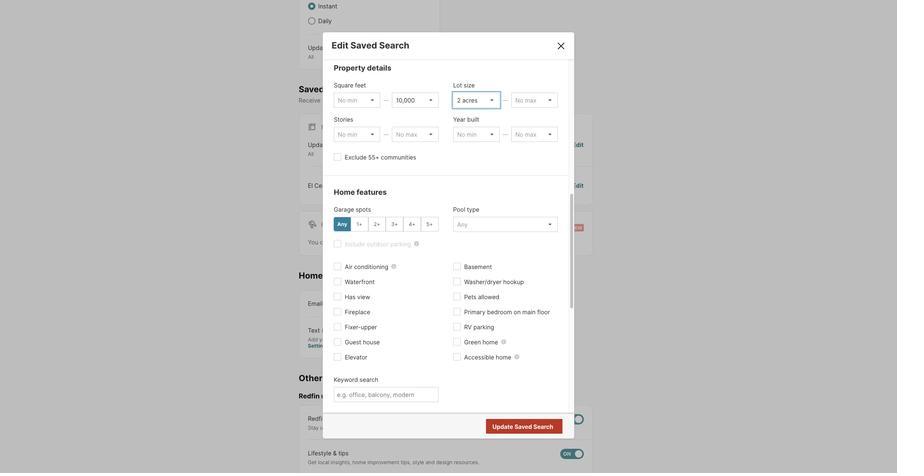 Task type: locate. For each thing, give the bounding box(es) containing it.
waterfront
[[345, 278, 375, 286]]

option group containing any
[[334, 217, 439, 232]]

primary bedroom on main floor
[[464, 308, 550, 316]]

daily
[[318, 17, 332, 25]]

parking down 3+ option
[[390, 240, 411, 248]]

your up settings
[[319, 336, 330, 343]]

update types all down the for sale
[[308, 141, 346, 157]]

0 horizontal spatial home
[[299, 271, 323, 281]]

home
[[483, 339, 498, 346], [496, 354, 511, 361], [353, 459, 366, 466]]

your
[[404, 97, 416, 104], [319, 336, 330, 343]]

1 horizontal spatial search
[[445, 97, 464, 104]]

search inside dialog
[[360, 376, 378, 383]]

home right accessible
[[496, 354, 511, 361]]

for
[[321, 124, 333, 131], [321, 221, 333, 228]]

redfin for redfin updates
[[299, 392, 320, 400]]

None checkbox
[[560, 449, 584, 459]]

features
[[357, 188, 387, 197]]

option group
[[334, 217, 439, 232]]

exclude
[[345, 154, 367, 161]]

lifestyle
[[308, 450, 331, 457]]

1 vertical spatial redfin
[[308, 415, 326, 422]]

account settings
[[308, 336, 395, 349]]

1 vertical spatial searches
[[370, 239, 396, 246]]

on right date
[[347, 425, 353, 431]]

tips
[[338, 450, 349, 457]]

search down lot
[[445, 97, 464, 104]]

0 horizontal spatial search
[[379, 40, 410, 51]]

0 horizontal spatial search
[[360, 376, 378, 383]]

&
[[333, 450, 337, 457]]

lifestyle & tips get local insights, home improvement tips, style and design resources.
[[308, 450, 479, 466]]

2 vertical spatial update
[[493, 423, 513, 430]]

to left buy
[[433, 425, 438, 431]]

list box
[[334, 93, 380, 108], [392, 93, 439, 108], [453, 93, 500, 108], [511, 93, 558, 108], [334, 127, 380, 142], [392, 127, 439, 142], [453, 127, 500, 142], [511, 127, 558, 142], [453, 217, 558, 232]]

to right up
[[328, 425, 333, 431]]

features,
[[399, 425, 420, 431]]

on
[[395, 97, 402, 104], [514, 308, 521, 316], [347, 425, 353, 431]]

1 for from the top
[[321, 124, 333, 131]]

2 to from the left
[[433, 425, 438, 431]]

for sale
[[321, 124, 349, 131]]

searches up notifications
[[326, 84, 365, 94]]

1 vertical spatial home
[[299, 271, 323, 281]]

on left main
[[514, 308, 521, 316]]

receive
[[299, 97, 321, 104]]

0 vertical spatial home
[[483, 339, 498, 346]]

for for for sale
[[321, 124, 333, 131]]

square
[[334, 82, 354, 89]]

search inside saved searches receive timely notifications based on your preferred search filters.
[[445, 97, 464, 104]]

searches inside saved searches receive timely notifications based on your preferred search filters.
[[326, 84, 365, 94]]

for left sale
[[321, 124, 333, 131]]

home right the insights,
[[353, 459, 366, 466]]

1 vertical spatial search
[[360, 376, 378, 383]]

2 all from the top
[[308, 151, 314, 157]]

1 horizontal spatial home
[[334, 188, 355, 197]]

while
[[397, 239, 412, 246]]

redfin
[[299, 392, 320, 400], [308, 415, 326, 422]]

add
[[308, 336, 318, 343]]

redfin down other
[[299, 392, 320, 400]]

1 horizontal spatial to
[[433, 425, 438, 431]]

fixer-upper
[[345, 324, 377, 331]]

update down daily radio
[[308, 44, 328, 51]]

all up el
[[308, 151, 314, 157]]

and right the style
[[426, 459, 435, 466]]

update down the for sale
[[308, 141, 328, 149]]

0 vertical spatial search
[[379, 40, 410, 51]]

0 vertical spatial edit button
[[573, 141, 584, 157]]

and right home, at bottom right
[[487, 425, 496, 431]]

update types all up property at the top of the page
[[308, 44, 346, 60]]

design
[[436, 459, 453, 466]]

1 horizontal spatial searches
[[370, 239, 396, 246]]

rv
[[464, 324, 472, 331]]

property
[[334, 64, 365, 72]]

outdoor
[[367, 240, 389, 248]]

None checkbox
[[560, 414, 584, 425]]

2 vertical spatial on
[[347, 425, 353, 431]]

upper
[[361, 324, 377, 331]]

1 horizontal spatial search
[[534, 423, 553, 430]]

0 vertical spatial for
[[321, 124, 333, 131]]

results
[[533, 423, 553, 431]]

home up accessible home
[[483, 339, 498, 346]]

washer/dryer hookup
[[464, 278, 524, 286]]

garage
[[334, 206, 354, 213]]

0 vertical spatial home
[[334, 188, 355, 197]]

edit button
[[573, 141, 584, 157], [573, 181, 584, 190]]

edit
[[332, 40, 349, 51], [573, 141, 584, 149], [573, 182, 584, 189]]

1 horizontal spatial and
[[426, 459, 435, 466]]

home for green home
[[483, 339, 498, 346]]

update left with
[[493, 423, 513, 430]]

and inside lifestyle & tips get local insights, home improvement tips, style and design resources.
[[426, 459, 435, 466]]

1 types from the top
[[330, 44, 346, 51]]

edit saved search dialog
[[323, 32, 574, 439]]

your left preferred
[[404, 97, 416, 104]]

types up property at the top of the page
[[330, 44, 346, 51]]

2 for from the top
[[321, 221, 333, 228]]

phone
[[331, 336, 347, 343]]

garage spots
[[334, 206, 371, 213]]

search
[[379, 40, 410, 51], [534, 423, 553, 430]]

1 vertical spatial edit button
[[573, 181, 584, 190]]

home left the tours
[[299, 271, 323, 281]]

parking
[[390, 240, 411, 248], [474, 324, 494, 331]]

exclude 55+ communities
[[345, 154, 416, 161]]

0 vertical spatial types
[[330, 44, 346, 51]]

edit saved search element
[[332, 40, 548, 51]]

option group inside edit saved search dialog
[[334, 217, 439, 232]]

0 horizontal spatial parking
[[390, 240, 411, 248]]

types down the for sale
[[330, 141, 346, 149]]

search for update saved search
[[534, 423, 553, 430]]

and right tools
[[388, 425, 397, 431]]

on right "based"
[[395, 97, 402, 104]]

text (sms)
[[308, 327, 339, 334]]

saved searches receive timely notifications based on your preferred search filters.
[[299, 84, 483, 104]]

year built
[[453, 116, 479, 123]]

spots
[[356, 206, 371, 213]]

date
[[334, 425, 345, 431]]

search inside button
[[534, 423, 553, 430]]

1 horizontal spatial your
[[404, 97, 416, 104]]

1 horizontal spatial parking
[[474, 324, 494, 331]]

account settings link
[[308, 336, 395, 349]]

5+
[[426, 221, 433, 227]]

include outdoor parking
[[345, 240, 411, 248]]

stories
[[334, 116, 353, 123]]

1 all from the top
[[308, 54, 314, 60]]

on for news
[[347, 425, 353, 431]]

resources.
[[454, 459, 479, 466]]

saved
[[351, 40, 377, 51], [299, 84, 324, 94], [351, 239, 368, 246], [515, 423, 532, 430]]

1 vertical spatial for
[[321, 221, 333, 228]]

redfin inside redfin news stay up to date on redfin's tools and features, how to buy or sell a home, and connect with an agent.
[[308, 415, 326, 422]]

1
[[349, 182, 352, 189]]

1 vertical spatial your
[[319, 336, 330, 343]]

3+
[[391, 221, 398, 227]]

search for edit saved search
[[379, 40, 410, 51]]

edit for first edit button from the top
[[573, 141, 584, 149]]

local
[[318, 459, 329, 466]]

parking up green home
[[474, 324, 494, 331]]

0 vertical spatial on
[[395, 97, 402, 104]]

get
[[308, 459, 317, 466]]

searches down 2+ option
[[370, 239, 396, 246]]

1 edit button from the top
[[573, 141, 584, 157]]

update types all
[[308, 44, 346, 60], [308, 141, 346, 157]]

home inside edit saved search dialog
[[334, 188, 355, 197]]

all down daily radio
[[308, 54, 314, 60]]

0 horizontal spatial your
[[319, 336, 330, 343]]

2 horizontal spatial on
[[514, 308, 521, 316]]

how
[[422, 425, 432, 431]]

1 vertical spatial types
[[330, 141, 346, 149]]

an
[[531, 425, 537, 431]]

1 vertical spatial all
[[308, 151, 314, 157]]

for left rent
[[321, 221, 333, 228]]

1 vertical spatial search
[[534, 423, 553, 430]]

test
[[335, 182, 347, 189]]

other
[[299, 373, 323, 383]]

1 to from the left
[[328, 425, 333, 431]]

— for year built
[[503, 131, 508, 137]]

2 vertical spatial edit
[[573, 182, 584, 189]]

2 edit button from the top
[[573, 181, 584, 190]]

0 vertical spatial redfin
[[299, 392, 320, 400]]

and
[[388, 425, 397, 431], [487, 425, 496, 431], [426, 459, 435, 466]]

square feet
[[334, 82, 366, 89]]

1 vertical spatial edit
[[573, 141, 584, 149]]

you
[[308, 239, 318, 246]]

tips,
[[401, 459, 411, 466]]

1 vertical spatial on
[[514, 308, 521, 316]]

house
[[363, 339, 380, 346]]

1 horizontal spatial on
[[395, 97, 402, 104]]

edit for 2nd edit button
[[573, 182, 584, 189]]

edit inside dialog
[[332, 40, 349, 51]]

1 update types all from the top
[[308, 44, 346, 60]]

0 horizontal spatial on
[[347, 425, 353, 431]]

0 horizontal spatial searches
[[326, 84, 365, 94]]

1 vertical spatial update types all
[[308, 141, 346, 157]]

lot size
[[453, 82, 475, 89]]

to
[[328, 425, 333, 431], [433, 425, 438, 431]]

on inside redfin news stay up to date on redfin's tools and features, how to buy or sell a home, and connect with an agent.
[[347, 425, 353, 431]]

0 vertical spatial all
[[308, 54, 314, 60]]

2 vertical spatial home
[[353, 459, 366, 466]]

redfin up stay
[[308, 415, 326, 422]]

on inside saved searches receive timely notifications based on your preferred search filters.
[[395, 97, 402, 104]]

2 update types all from the top
[[308, 141, 346, 157]]

home up garage
[[334, 188, 355, 197]]

1 vertical spatial home
[[496, 354, 511, 361]]

rent
[[335, 221, 350, 228]]

search up e.g. office, balcony, modern "text field"
[[360, 376, 378, 383]]

0 vertical spatial update types all
[[308, 44, 346, 60]]

0 vertical spatial your
[[404, 97, 416, 104]]

bedroom
[[487, 308, 512, 316]]

in
[[368, 336, 372, 343]]

0 vertical spatial search
[[445, 97, 464, 104]]

2+ radio
[[368, 217, 386, 232]]

0 vertical spatial searches
[[326, 84, 365, 94]]

air
[[345, 263, 353, 271]]

tours
[[325, 271, 347, 281]]

0 vertical spatial edit
[[332, 40, 349, 51]]

0 horizontal spatial to
[[328, 425, 333, 431]]



Task type: vqa. For each thing, say whether or not it's contained in the screenshot.
Tour via video chat
no



Task type: describe. For each thing, give the bounding box(es) containing it.
can
[[320, 239, 330, 246]]

edit saved search
[[332, 40, 410, 51]]

— for stories
[[384, 131, 389, 137]]

keyword
[[334, 376, 358, 383]]

basement
[[464, 263, 492, 271]]

update inside button
[[493, 423, 513, 430]]

floor
[[537, 308, 550, 316]]

green home
[[464, 339, 498, 346]]

your inside saved searches receive timely notifications based on your preferred search filters.
[[404, 97, 416, 104]]

no results
[[524, 423, 553, 431]]

2 types from the top
[[330, 141, 346, 149]]

washer/dryer
[[464, 278, 502, 286]]

feet
[[355, 82, 366, 89]]

accessible home
[[464, 354, 511, 361]]

agent.
[[538, 425, 553, 431]]

instant
[[318, 3, 337, 10]]

green
[[464, 339, 481, 346]]

email
[[308, 300, 323, 307]]

timely
[[322, 97, 339, 104]]

— for square feet
[[384, 97, 389, 103]]

0 vertical spatial parking
[[390, 240, 411, 248]]

searching
[[414, 239, 441, 246]]

for rent
[[321, 221, 350, 228]]

primary
[[464, 308, 486, 316]]

Daily radio
[[308, 17, 315, 25]]

other emails
[[299, 373, 352, 383]]

on for searches
[[395, 97, 402, 104]]

redfin news stay up to date on redfin's tools and features, how to buy or sell a home, and connect with an agent.
[[308, 415, 553, 431]]

redfin for redfin news stay up to date on redfin's tools and features, how to buy or sell a home, and connect with an agent.
[[308, 415, 326, 422]]

2 horizontal spatial and
[[487, 425, 496, 431]]

1+ radio
[[351, 217, 368, 232]]

home inside lifestyle & tips get local insights, home improvement tips, style and design resources.
[[353, 459, 366, 466]]

number
[[348, 336, 367, 343]]

0 horizontal spatial and
[[388, 425, 397, 431]]

include
[[345, 240, 365, 248]]

preferred
[[418, 97, 444, 104]]

home features
[[334, 188, 387, 197]]

accessible
[[464, 354, 494, 361]]

4+
[[409, 221, 416, 227]]

based
[[377, 97, 394, 104]]

sell
[[457, 425, 465, 431]]

property details
[[334, 64, 391, 72]]

style
[[413, 459, 424, 466]]

(sms)
[[322, 327, 339, 334]]

connect
[[498, 425, 517, 431]]

edit for edit saved search
[[332, 40, 349, 51]]

stay
[[308, 425, 319, 431]]

home for home tours
[[299, 271, 323, 281]]

insights,
[[331, 459, 351, 466]]

sale
[[335, 124, 349, 131]]

updates
[[321, 392, 348, 400]]

year
[[453, 116, 466, 123]]

pool
[[453, 206, 465, 213]]

notifications
[[341, 97, 375, 104]]

el
[[308, 182, 313, 189]]

0 vertical spatial update
[[308, 44, 328, 51]]

5+ radio
[[421, 217, 439, 232]]

settings
[[308, 343, 329, 349]]

pets
[[464, 293, 477, 301]]

has view
[[345, 293, 370, 301]]

2+
[[374, 221, 380, 227]]

fireplace
[[345, 308, 370, 316]]

1 vertical spatial parking
[[474, 324, 494, 331]]

no
[[524, 423, 532, 431]]

guest house
[[345, 339, 380, 346]]

for for for rent
[[321, 221, 333, 228]]

account
[[374, 336, 395, 343]]

redfin updates
[[299, 392, 348, 400]]

redfin's
[[354, 425, 374, 431]]

on inside edit saved search dialog
[[514, 308, 521, 316]]

Instant radio
[[308, 3, 315, 10]]

pets allowed
[[464, 293, 499, 301]]

home tours
[[299, 271, 347, 281]]

type
[[467, 206, 479, 213]]

3+ radio
[[386, 217, 403, 232]]

pool type
[[453, 206, 479, 213]]

Any radio
[[334, 217, 351, 232]]

saved inside update saved search button
[[515, 423, 532, 430]]

home for home features
[[334, 188, 355, 197]]

up
[[320, 425, 326, 431]]

hookup
[[503, 278, 524, 286]]

home,
[[471, 425, 486, 431]]

4+ radio
[[403, 217, 421, 232]]

— for lot size
[[503, 97, 508, 103]]

with
[[519, 425, 529, 431]]

home for accessible home
[[496, 354, 511, 361]]

emails
[[325, 373, 352, 383]]

air conditioning
[[345, 263, 388, 271]]

1+
[[357, 221, 362, 227]]

buy
[[440, 425, 449, 431]]

you can create saved searches while searching for
[[308, 239, 452, 246]]

for
[[442, 239, 450, 246]]

main
[[522, 308, 536, 316]]

built
[[467, 116, 479, 123]]

e.g. office, balcony, modern text field
[[337, 391, 435, 399]]

create
[[332, 239, 349, 246]]

cerrito
[[315, 182, 334, 189]]

no results button
[[515, 420, 562, 434]]

1 vertical spatial update
[[308, 141, 328, 149]]

rv parking
[[464, 324, 494, 331]]

any
[[337, 221, 347, 227]]

or
[[450, 425, 455, 431]]

saved inside saved searches receive timely notifications based on your preferred search filters.
[[299, 84, 324, 94]]



